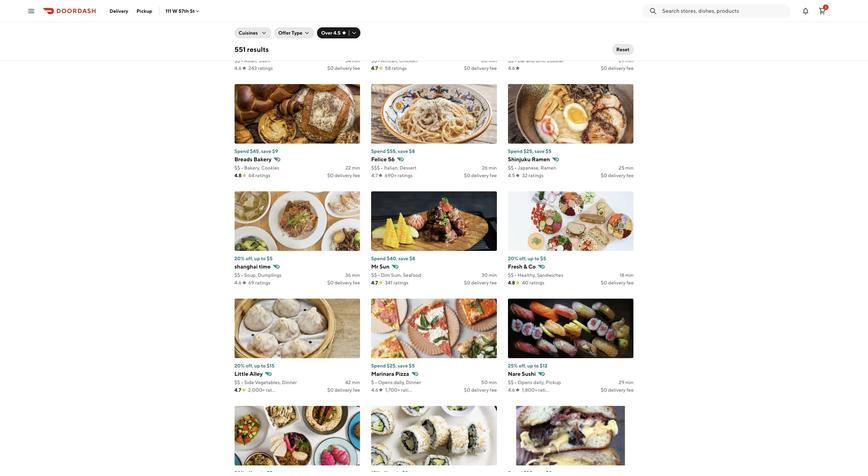 Task type: locate. For each thing, give the bounding box(es) containing it.
1 vertical spatial 29 min
[[619, 380, 634, 386]]

$$ • african, chicken
[[371, 58, 418, 63]]

up for sushi
[[527, 364, 533, 369]]

delivery button
[[105, 5, 132, 16]]

243
[[249, 66, 257, 71]]

$5 up shinjuku ramen
[[546, 149, 552, 154]]

0 vertical spatial sushi
[[259, 58, 271, 63]]

• left the bar
[[515, 58, 517, 63]]

save up pizza in the bottom left of the page
[[398, 364, 408, 369]]

• left soup,
[[241, 273, 243, 278]]

$$ • bar and grill, lobster
[[508, 58, 564, 63]]

0 horizontal spatial $25,
[[387, 364, 397, 369]]

20% off, up to $5 up shanghai time
[[235, 256, 273, 262]]

1 horizontal spatial spend $25, save $5
[[508, 149, 552, 154]]

• for fresh
[[515, 273, 517, 278]]

spend up felice
[[371, 149, 386, 154]]

$$ • bakery, cookies
[[235, 165, 279, 171]]

ratings down $$ • healthy, sandwiches
[[530, 281, 545, 286]]

ratings down sum,
[[394, 281, 409, 286]]

30 min
[[482, 273, 497, 278]]

1 vertical spatial $8
[[410, 256, 416, 262]]

min for ramen
[[626, 165, 634, 171]]

4.7 left 341
[[371, 281, 378, 286]]

spend $25, save $5 up shinjuku ramen
[[508, 149, 552, 154]]

ratings down $$ • soup, dumplings
[[255, 281, 270, 286]]

to for little alley
[[261, 364, 266, 369]]

29
[[619, 58, 625, 63], [619, 380, 625, 386]]

dinner for little alley
[[282, 380, 297, 386]]

to left $12
[[534, 364, 539, 369]]

1,700+
[[385, 388, 400, 394]]

18
[[620, 273, 625, 278]]

$$ down 551 at left
[[235, 58, 240, 63]]

sandwiches
[[537, 273, 564, 278]]

up up "co"
[[528, 256, 534, 262]]

20% for little alley
[[235, 364, 245, 369]]

34 min
[[345, 58, 360, 63]]

0 horizontal spatial daily,
[[394, 380, 405, 386]]

0 horizontal spatial 20% off, up to $5
[[235, 256, 273, 262]]

over
[[321, 30, 333, 36]]

pickup inside button
[[137, 8, 152, 14]]

2 20% off, up to $5 from the left
[[508, 256, 546, 262]]

4.7 down little
[[235, 388, 241, 394]]

36
[[345, 273, 351, 278]]

• right the "$" on the bottom of page
[[375, 380, 377, 386]]

• for shinjuku
[[515, 165, 517, 171]]

0 vertical spatial 29 min
[[619, 58, 634, 63]]

sushi up '243 ratings'
[[259, 58, 271, 63]]

daily, up the 1,800+ ratings
[[534, 380, 545, 386]]

$0 delivery fee for bakery
[[327, 173, 360, 179]]

up up shanghai time
[[254, 256, 260, 262]]

1 horizontal spatial dinner
[[406, 380, 421, 386]]

lobster
[[547, 58, 564, 63]]

2 daily, from the left
[[534, 380, 545, 386]]

0 horizontal spatial spend $25, save $5
[[371, 364, 415, 369]]

2 29 min from the top
[[619, 380, 634, 386]]

little alley
[[235, 371, 263, 378]]

20%
[[235, 256, 245, 262], [508, 256, 518, 262], [235, 364, 245, 369]]

$0 for pizza
[[464, 388, 471, 394]]

20% off, up to $5 up &
[[508, 256, 546, 262]]

$8 up "dessert"
[[409, 149, 415, 154]]

0 vertical spatial pickup
[[137, 8, 152, 14]]

sushi down 25% off, up to $12
[[522, 371, 536, 378]]

0 vertical spatial 4.8
[[235, 173, 242, 179]]

4.8 left 64
[[235, 173, 242, 179]]

$8 up seafood
[[410, 256, 416, 262]]

$$ for breads bakery
[[235, 165, 240, 171]]

spend $25, save $5
[[508, 149, 552, 154], [371, 364, 415, 369]]

dinner down pizza in the bottom left of the page
[[406, 380, 421, 386]]

ratings down $ • opens daily, dinner
[[401, 388, 416, 394]]

1 29 from the top
[[619, 58, 625, 63]]

42 min
[[345, 380, 360, 386]]

29 min
[[619, 58, 634, 63], [619, 380, 634, 386]]

0 horizontal spatial pickup
[[137, 8, 152, 14]]

ratings for felice 56
[[398, 173, 413, 179]]

up for alley
[[254, 364, 260, 369]]

$$ down mr
[[371, 273, 377, 278]]

pickup up the 1,800+ ratings
[[546, 380, 561, 386]]

1 horizontal spatial pickup
[[546, 380, 561, 386]]

$$ for nare sushi
[[508, 380, 514, 386]]

4.7 down $$$
[[371, 173, 378, 179]]

$0 delivery fee
[[327, 66, 360, 71], [464, 66, 497, 71], [601, 66, 634, 71], [327, 173, 360, 179], [464, 173, 497, 179], [601, 173, 634, 179], [327, 281, 360, 286], [464, 281, 497, 286], [601, 281, 634, 286], [327, 388, 360, 394], [464, 388, 497, 394], [601, 388, 634, 394]]

over 4.5
[[321, 30, 341, 36]]

notification bell image
[[802, 7, 810, 15]]

delivery for time
[[335, 281, 352, 286]]

$$ left the bar
[[508, 58, 514, 63]]

spend for shinjuku
[[508, 149, 523, 154]]

551 results
[[235, 45, 269, 53]]

daily, for pizza
[[394, 380, 405, 386]]

1 opens from the left
[[378, 380, 393, 386]]

save for pizza
[[398, 364, 408, 369]]

daily, up 1,700+ ratings
[[394, 380, 405, 386]]

1 29 min from the top
[[619, 58, 634, 63]]

1 horizontal spatial 4.5
[[508, 173, 515, 179]]

marinara
[[371, 371, 394, 378]]

spend up shinjuku
[[508, 149, 523, 154]]

1 horizontal spatial daily,
[[534, 380, 545, 386]]

0 horizontal spatial 4.5
[[334, 30, 341, 36]]

time
[[259, 264, 271, 270]]

daily,
[[394, 380, 405, 386], [534, 380, 545, 386]]

save right $40,
[[399, 256, 409, 262]]

spend $25, save $5 up marinara pizza
[[371, 364, 415, 369]]

pickup left 111
[[137, 8, 152, 14]]

off, up nare sushi
[[519, 364, 526, 369]]

st
[[190, 8, 195, 14]]

ratings for mr sun
[[394, 281, 409, 286]]

opens down marinara
[[378, 380, 393, 386]]

$$ left african,
[[371, 58, 377, 63]]

delivery for sun
[[472, 281, 489, 286]]

1 vertical spatial sushi
[[522, 371, 536, 378]]

2,000+
[[248, 388, 265, 394]]

pokeworks
[[235, 49, 263, 55]]

• down 'fresh'
[[515, 273, 517, 278]]

4.5 left the 32
[[508, 173, 515, 179]]

$5 up sandwiches
[[541, 256, 546, 262]]

$5 up time
[[267, 256, 273, 262]]

ratings down "dessert"
[[398, 173, 413, 179]]

4.6 left 243
[[235, 66, 242, 71]]

save up the bakery in the left of the page
[[261, 149, 271, 154]]

1 vertical spatial 29
[[619, 380, 625, 386]]

shinjuku ramen
[[508, 156, 550, 163]]

up up nare sushi
[[527, 364, 533, 369]]

$$ down shanghai
[[235, 273, 240, 278]]

$0 for bakery
[[327, 173, 334, 179]]

$$ • dim sum, seafood
[[371, 273, 422, 278]]

to left $15
[[261, 364, 266, 369]]

dinner right vegetables,
[[282, 380, 297, 386]]

seafood
[[403, 273, 422, 278]]

$0 delivery fee for &
[[601, 281, 634, 286]]

4.8
[[235, 173, 242, 179], [508, 281, 515, 286]]

ramen up $$ • japanese, ramen
[[532, 156, 550, 163]]

min for pizza
[[489, 380, 497, 386]]

shanghai time
[[235, 264, 271, 270]]

20% up shanghai
[[235, 256, 245, 262]]

2 dinner from the left
[[406, 380, 421, 386]]

1 vertical spatial spend $25, save $5
[[371, 364, 415, 369]]

• for felice
[[381, 165, 383, 171]]

20% up little
[[235, 364, 245, 369]]

1 horizontal spatial 20% off, up to $5
[[508, 256, 546, 262]]

1
[[826, 5, 827, 9]]

$25, up shinjuku ramen
[[524, 149, 534, 154]]

delivery
[[335, 66, 352, 71], [472, 66, 489, 71], [608, 66, 626, 71], [335, 173, 352, 179], [472, 173, 489, 179], [608, 173, 626, 179], [335, 281, 352, 286], [472, 281, 489, 286], [608, 281, 626, 286], [335, 388, 352, 394], [472, 388, 489, 394], [608, 388, 626, 394]]

$ • opens daily, dinner
[[371, 380, 421, 386]]

shinjuku
[[508, 156, 531, 163]]

spend up breads
[[235, 149, 249, 154]]

ratings for shanghai time
[[255, 281, 270, 286]]

bakery,
[[244, 165, 260, 171]]

spend for mr
[[371, 256, 386, 262]]

ratings down $$ • japanese, ramen
[[529, 173, 544, 179]]

ratings for fresh & co
[[530, 281, 545, 286]]

1 horizontal spatial $25,
[[524, 149, 534, 154]]

$$
[[235, 58, 240, 63], [371, 58, 377, 63], [508, 58, 514, 63], [235, 165, 240, 171], [508, 165, 514, 171], [235, 273, 240, 278], [371, 273, 377, 278], [508, 273, 514, 278], [235, 380, 240, 386], [508, 380, 514, 386]]

$0 delivery fee for sushi
[[601, 388, 634, 394]]

50
[[481, 380, 488, 386]]

4.6 down nare
[[508, 388, 515, 394]]

0 horizontal spatial opens
[[378, 380, 393, 386]]

$$ down shinjuku
[[508, 165, 514, 171]]

$$ for fresh & co
[[508, 273, 514, 278]]

off, up shanghai time
[[246, 256, 253, 262]]

to up time
[[261, 256, 266, 262]]

opens for marinara
[[378, 380, 393, 386]]

to for nare sushi
[[534, 364, 539, 369]]

up up alley
[[254, 364, 260, 369]]

$25, up marinara pizza
[[387, 364, 397, 369]]

spend for marinara
[[371, 364, 386, 369]]

off, up little alley
[[246, 364, 253, 369]]

0 vertical spatial spend $25, save $5
[[508, 149, 552, 154]]

to up "co"
[[535, 256, 540, 262]]

min for time
[[352, 273, 360, 278]]

ratings down $$ • bakery, cookies
[[256, 173, 271, 179]]

ratings down vegetables,
[[266, 388, 281, 394]]

nare
[[508, 371, 521, 378]]

• left dim
[[378, 273, 380, 278]]

ramen up 32 ratings
[[541, 165, 557, 171]]

2 29 from the top
[[619, 380, 625, 386]]

delivery for sushi
[[608, 388, 626, 394]]

4.5 right the over at left top
[[334, 30, 341, 36]]

1 dinner from the left
[[282, 380, 297, 386]]

save
[[261, 149, 271, 154], [398, 149, 408, 154], [535, 149, 545, 154], [399, 256, 409, 262], [398, 364, 408, 369]]

• right $$$
[[381, 165, 383, 171]]

spend up mr sun
[[371, 256, 386, 262]]

mr
[[371, 264, 379, 270]]

• left side
[[241, 380, 243, 386]]

• down shinjuku
[[515, 165, 517, 171]]

0 vertical spatial 29
[[619, 58, 625, 63]]

$0 for sun
[[464, 281, 471, 286]]

1 horizontal spatial 4.8
[[508, 281, 515, 286]]

4.7
[[371, 66, 378, 71], [371, 173, 378, 179], [371, 281, 378, 286], [235, 388, 241, 394]]

1 vertical spatial 4.5
[[508, 173, 515, 179]]

1 vertical spatial $25,
[[387, 364, 397, 369]]

save for ramen
[[535, 149, 545, 154]]

4.6 down $$ • bar and grill, lobster
[[508, 66, 515, 71]]

ratings
[[258, 66, 273, 71], [392, 66, 407, 71], [256, 173, 271, 179], [398, 173, 413, 179], [529, 173, 544, 179], [255, 281, 270, 286], [394, 281, 409, 286], [530, 281, 545, 286], [266, 388, 281, 394], [401, 388, 416, 394], [539, 388, 554, 394]]

1 daily, from the left
[[394, 380, 405, 386]]

pickup
[[137, 8, 152, 14], [546, 380, 561, 386]]

69 ratings
[[249, 281, 270, 286]]

$8 for mr sun
[[410, 256, 416, 262]]

4.6 left 69
[[235, 281, 242, 286]]

25
[[619, 165, 625, 171]]

4.6 down the "$" on the bottom of page
[[371, 388, 378, 394]]

58 ratings
[[385, 66, 407, 71]]

$$ down nare
[[508, 380, 514, 386]]

$25, for marinara
[[387, 364, 397, 369]]

1 button
[[816, 4, 830, 18]]

4.6 for shanghai time
[[235, 281, 242, 286]]

4.8 left 40
[[508, 281, 515, 286]]

$25,
[[524, 149, 534, 154], [387, 364, 397, 369]]

2 opens from the left
[[518, 380, 533, 386]]

up
[[254, 256, 260, 262], [528, 256, 534, 262], [254, 364, 260, 369], [527, 364, 533, 369]]

min for &
[[626, 273, 634, 278]]

ratings down $$ • opens daily, pickup
[[539, 388, 554, 394]]

spend
[[235, 149, 249, 154], [371, 149, 386, 154], [508, 149, 523, 154], [371, 256, 386, 262], [371, 364, 386, 369]]

$
[[371, 380, 374, 386]]

off, for nare
[[519, 364, 526, 369]]

22
[[346, 165, 351, 171]]

0 horizontal spatial 4.8
[[235, 173, 242, 179]]

36 min
[[345, 273, 360, 278]]

$0 delivery fee for 56
[[464, 173, 497, 179]]

4.5
[[334, 30, 341, 36], [508, 173, 515, 179]]

delivery for pizza
[[472, 388, 489, 394]]

fee for alley
[[353, 388, 360, 394]]

fee
[[353, 66, 360, 71], [490, 66, 497, 71], [627, 66, 634, 71], [353, 173, 360, 179], [490, 173, 497, 179], [627, 173, 634, 179], [353, 281, 360, 286], [490, 281, 497, 286], [627, 281, 634, 286], [353, 388, 360, 394], [490, 388, 497, 394], [627, 388, 634, 394]]

20% up 'fresh'
[[508, 256, 518, 262]]

0 horizontal spatial dinner
[[282, 380, 297, 386]]

0 vertical spatial $25,
[[524, 149, 534, 154]]

spend up marinara
[[371, 364, 386, 369]]

$$ • japanese, ramen
[[508, 165, 557, 171]]

off, up fresh & co
[[519, 256, 527, 262]]

• down breads
[[241, 165, 243, 171]]

cuisines
[[239, 30, 258, 36]]

0 vertical spatial $8
[[409, 149, 415, 154]]

breads
[[235, 156, 253, 163]]

$$ down little
[[235, 380, 240, 386]]

32 ratings
[[522, 173, 544, 179]]

1 horizontal spatial sushi
[[522, 371, 536, 378]]

•
[[241, 58, 243, 63], [378, 58, 380, 63], [515, 58, 517, 63], [241, 165, 243, 171], [381, 165, 383, 171], [515, 165, 517, 171], [241, 273, 243, 278], [378, 273, 380, 278], [515, 273, 517, 278], [241, 380, 243, 386], [375, 380, 377, 386], [515, 380, 517, 386]]

save up shinjuku ramen
[[535, 149, 545, 154]]

29 min for $$ • bar and grill, lobster
[[619, 58, 634, 63]]

$$ for pokeworks
[[235, 58, 240, 63]]

1 vertical spatial pickup
[[546, 380, 561, 386]]

1 20% off, up to $5 from the left
[[235, 256, 273, 262]]

$$ down breads
[[235, 165, 240, 171]]

$$ for shinjuku ramen
[[508, 165, 514, 171]]

sum,
[[391, 273, 402, 278]]

$5 up pizza in the bottom left of the page
[[409, 364, 415, 369]]

1 vertical spatial 4.8
[[508, 281, 515, 286]]

4.6 for marinara pizza
[[371, 388, 378, 394]]

20% off, up to $5
[[235, 256, 273, 262], [508, 256, 546, 262]]

spend $40, save $8
[[371, 256, 416, 262]]

ratings right 243
[[258, 66, 273, 71]]

cookies
[[261, 165, 279, 171]]

$0 delivery fee for sun
[[464, 281, 497, 286]]

1 vertical spatial ramen
[[541, 165, 557, 171]]

off,
[[246, 256, 253, 262], [519, 256, 527, 262], [246, 364, 253, 369], [519, 364, 526, 369]]

1 horizontal spatial opens
[[518, 380, 533, 386]]

dinner
[[282, 380, 297, 386], [406, 380, 421, 386]]

• down nare
[[515, 380, 517, 386]]

0 vertical spatial 4.5
[[334, 30, 341, 36]]

4.6 for nare sushi
[[508, 388, 515, 394]]

save right $55,
[[398, 149, 408, 154]]

4.8 for fresh & co
[[508, 281, 515, 286]]

min for sushi
[[626, 380, 634, 386]]

ratings down $$ • african, chicken
[[392, 66, 407, 71]]

opens up the 1,800+
[[518, 380, 533, 386]]

$$ down 'fresh'
[[508, 273, 514, 278]]

1,800+ ratings
[[522, 388, 554, 394]]

$0 delivery fee for alley
[[327, 388, 360, 394]]



Task type: vqa. For each thing, say whether or not it's contained in the screenshot.


Task type: describe. For each thing, give the bounding box(es) containing it.
$0 for sushi
[[601, 388, 607, 394]]

daily, for sushi
[[534, 380, 545, 386]]

111 w 57th st button
[[166, 8, 200, 14]]

4.5 inside button
[[334, 30, 341, 36]]

57th
[[179, 8, 189, 14]]

26
[[482, 165, 488, 171]]

co
[[529, 264, 536, 270]]

• for breads
[[241, 165, 243, 171]]

to for shanghai time
[[261, 256, 266, 262]]

breads bakery
[[235, 156, 272, 163]]

spend $55, save $8
[[371, 149, 415, 154]]

fee for sushi
[[627, 388, 634, 394]]

dim
[[381, 273, 390, 278]]

healthy,
[[518, 273, 536, 278]]

fee for ramen
[[627, 173, 634, 179]]

20% off, up to $5 for &
[[508, 256, 546, 262]]

20% off, up to $5 for time
[[235, 256, 273, 262]]

up for time
[[254, 256, 260, 262]]

soup,
[[244, 273, 257, 278]]

ratings for pokeworks
[[258, 66, 273, 71]]

offer type
[[278, 30, 303, 36]]

dinner for marinara pizza
[[406, 380, 421, 386]]

spend for breads
[[235, 149, 249, 154]]

off, for little
[[246, 364, 253, 369]]

delivery for bakery
[[335, 173, 352, 179]]

25% off, up to $12
[[508, 364, 548, 369]]

cuisines button
[[235, 27, 271, 38]]

60 min
[[482, 58, 497, 63]]

opens for nare
[[518, 380, 533, 386]]

$$$
[[371, 165, 380, 171]]

save for bakery
[[261, 149, 271, 154]]

fee for bakery
[[353, 173, 360, 179]]

$0 for ramen
[[601, 173, 607, 179]]

italian,
[[384, 165, 399, 171]]

african,
[[381, 58, 398, 63]]

$45,
[[250, 149, 260, 154]]

chicken
[[399, 58, 418, 63]]

40 ratings
[[522, 281, 545, 286]]

4.7 for little alley
[[235, 388, 241, 394]]

&
[[524, 264, 528, 270]]

• for shanghai
[[241, 273, 243, 278]]

japanese,
[[518, 165, 540, 171]]

2,000+ ratings
[[248, 388, 281, 394]]

32
[[522, 173, 528, 179]]

• left asian,
[[241, 58, 243, 63]]

4.8 for breads bakery
[[235, 173, 242, 179]]

• for marinara
[[375, 380, 377, 386]]

20% off, up to $15
[[235, 364, 275, 369]]

spend $25, save $5 for marinara
[[371, 364, 415, 369]]

ratings for marinara pizza
[[401, 388, 416, 394]]

42
[[345, 380, 351, 386]]

fee for 56
[[490, 173, 497, 179]]

26 min
[[482, 165, 497, 171]]

$$ for mr sun
[[371, 273, 377, 278]]

$$ for little alley
[[235, 380, 240, 386]]

$9
[[272, 149, 278, 154]]

little
[[235, 371, 249, 378]]

20% for shanghai time
[[235, 256, 245, 262]]

off, for shanghai
[[246, 256, 253, 262]]

29 min for $$ • opens daily, pickup
[[619, 380, 634, 386]]

up for &
[[528, 256, 534, 262]]

min for sun
[[489, 273, 497, 278]]

side
[[244, 380, 254, 386]]

341 ratings
[[385, 281, 409, 286]]

delivery for alley
[[335, 388, 352, 394]]

min for alley
[[352, 380, 360, 386]]

Store search: begin typing to search for stores available on DoorDash text field
[[663, 7, 787, 15]]

asian,
[[244, 58, 258, 63]]

0 horizontal spatial sushi
[[259, 58, 271, 63]]

to for fresh & co
[[535, 256, 540, 262]]

20% for fresh & co
[[508, 256, 518, 262]]

• for little
[[241, 380, 243, 386]]

$8 for felice 56
[[409, 149, 415, 154]]

64
[[249, 173, 255, 179]]

$12
[[540, 364, 548, 369]]

ratings for little alley
[[266, 388, 281, 394]]

fee for &
[[627, 281, 634, 286]]

w
[[172, 8, 178, 14]]

• for mr
[[378, 273, 380, 278]]

58
[[385, 66, 391, 71]]

spend $45, save $9
[[235, 149, 278, 154]]

open menu image
[[27, 7, 35, 15]]

$0 for alley
[[327, 388, 334, 394]]

over 4.5 button
[[317, 27, 361, 38]]

results
[[247, 45, 269, 53]]

delivery for ramen
[[608, 173, 626, 179]]

4.7 left 58 at the left top of page
[[371, 66, 378, 71]]

$0 for &
[[601, 281, 607, 286]]

mr sun
[[371, 264, 390, 270]]

• for nare
[[515, 380, 517, 386]]

ratings for shinjuku ramen
[[529, 173, 544, 179]]

marinara pizza
[[371, 371, 409, 378]]

• left african,
[[378, 58, 380, 63]]

fresh
[[508, 264, 523, 270]]

$$ • opens daily, pickup
[[508, 380, 561, 386]]

0 items, open order cart image
[[819, 7, 827, 15]]

dessert
[[400, 165, 417, 171]]

alley
[[250, 371, 263, 378]]

50 min
[[481, 380, 497, 386]]

offer
[[278, 30, 291, 36]]

delivery
[[110, 8, 128, 14]]

25%
[[508, 364, 518, 369]]

$$ • healthy, sandwiches
[[508, 273, 564, 278]]

341
[[385, 281, 393, 286]]

$0 delivery fee for ramen
[[601, 173, 634, 179]]

fee for sun
[[490, 281, 497, 286]]

min for 56
[[489, 165, 497, 171]]

off, for fresh
[[519, 256, 527, 262]]

$0 for 56
[[464, 173, 471, 179]]

spend $25, save $5 for shinjuku
[[508, 149, 552, 154]]

111 w 57th st
[[166, 8, 195, 14]]

$0 delivery fee for time
[[327, 281, 360, 286]]

reset button
[[613, 44, 634, 55]]

$15
[[267, 364, 275, 369]]

offer type button
[[274, 27, 314, 38]]

dumplings
[[258, 273, 282, 278]]

$55,
[[387, 149, 397, 154]]

min for bakery
[[352, 165, 360, 171]]

243 ratings
[[249, 66, 273, 71]]

64 ratings
[[249, 173, 271, 179]]

$$ • asian, sushi
[[235, 58, 271, 63]]

29 for $$ • opens daily, pickup
[[619, 380, 625, 386]]

29 for $$ • bar and grill, lobster
[[619, 58, 625, 63]]

4.6 for pokeworks
[[235, 66, 242, 71]]

69
[[249, 281, 254, 286]]

bar
[[518, 58, 526, 63]]

delivery for &
[[608, 281, 626, 286]]

type
[[292, 30, 303, 36]]

save for 56
[[398, 149, 408, 154]]

690+ ratings
[[385, 173, 413, 179]]

0 vertical spatial ramen
[[532, 156, 550, 163]]

$0 for time
[[327, 281, 334, 286]]

30
[[482, 273, 488, 278]]

nare sushi
[[508, 371, 536, 378]]

1,800+
[[522, 388, 538, 394]]

18 min
[[620, 273, 634, 278]]

ratings for breads bakery
[[256, 173, 271, 179]]

22 min
[[346, 165, 360, 171]]

fee for time
[[353, 281, 360, 286]]

sun
[[380, 264, 390, 270]]

551
[[235, 45, 246, 53]]

$0 delivery fee for pizza
[[464, 388, 497, 394]]

fee for pizza
[[490, 388, 497, 394]]

690+
[[385, 173, 397, 179]]

spend for felice
[[371, 149, 386, 154]]

$25, for shinjuku
[[524, 149, 534, 154]]

felice 56
[[371, 156, 395, 163]]

$$ • side vegetables, dinner
[[235, 380, 297, 386]]

vegetables,
[[255, 380, 281, 386]]

4.7 for mr sun
[[371, 281, 378, 286]]

ratings for nare sushi
[[539, 388, 554, 394]]

grill,
[[536, 58, 546, 63]]



